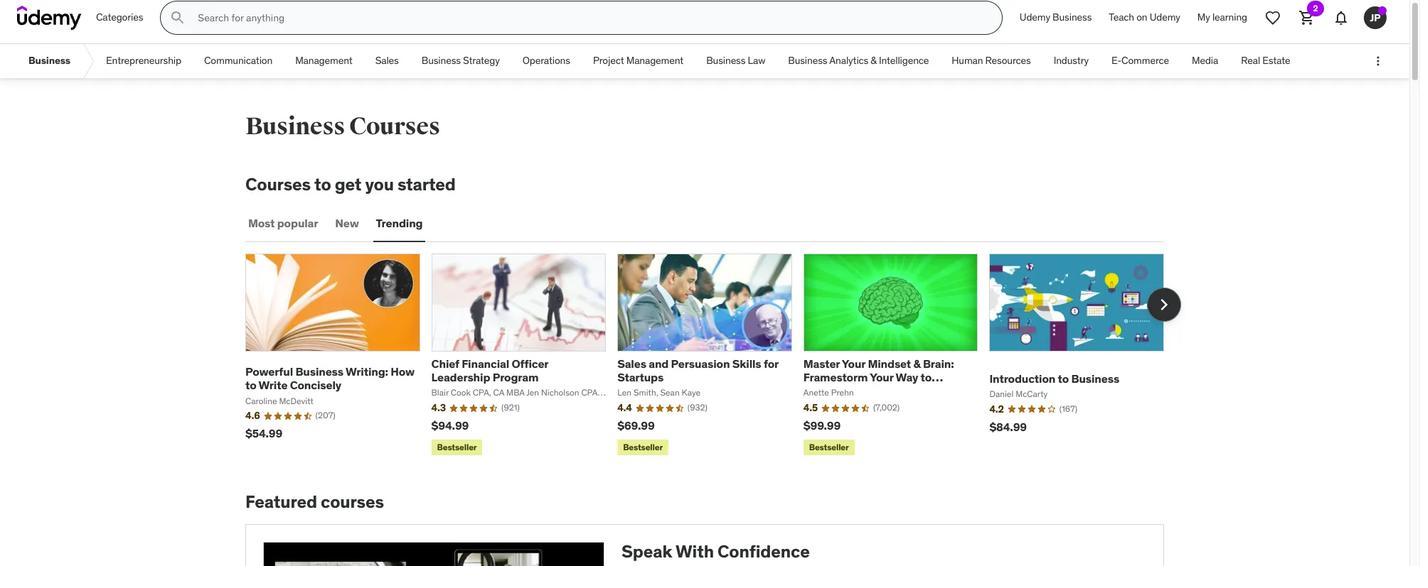 Task type: vqa. For each thing, say whether or not it's contained in the screenshot.
7 associated with Going Live: Deploying Our WordPress Site
no



Task type: describe. For each thing, give the bounding box(es) containing it.
my learning link
[[1189, 1, 1256, 35]]

business inside "link"
[[788, 54, 827, 67]]

introduction to business link
[[990, 372, 1119, 386]]

1 management from the left
[[295, 54, 352, 67]]

real
[[1241, 54, 1260, 67]]

sales and persuasion skills for startups link
[[617, 357, 779, 385]]

human resources link
[[940, 44, 1042, 78]]

new
[[335, 216, 359, 231]]

my learning
[[1198, 11, 1247, 24]]

1 udemy from the left
[[1020, 11, 1050, 24]]

entrepreneurship
[[106, 54, 181, 67]]

management link
[[284, 44, 364, 78]]

on
[[1137, 11, 1148, 24]]

write
[[259, 379, 288, 393]]

Search for anything text field
[[195, 6, 985, 30]]

with
[[676, 541, 714, 563]]

e-commerce link
[[1100, 44, 1181, 78]]

estate
[[1263, 54, 1291, 67]]

notifications image
[[1333, 9, 1350, 26]]

business inside powerful business writing: how to write concisely
[[295, 365, 344, 379]]

get
[[335, 174, 362, 196]]

teach on udemy link
[[1100, 1, 1189, 35]]

mindset
[[868, 357, 911, 371]]

for
[[764, 357, 779, 371]]

courses
[[321, 492, 384, 514]]

introduction
[[990, 372, 1056, 386]]

how
[[391, 365, 415, 379]]

operations
[[523, 54, 570, 67]]

powerful
[[245, 365, 293, 379]]

shopping cart with 2 items image
[[1299, 9, 1316, 26]]

sales for sales
[[375, 54, 399, 67]]

entrepreneurship link
[[95, 44, 193, 78]]

persuasion
[[671, 357, 730, 371]]

communication
[[204, 54, 272, 67]]

trending button
[[373, 207, 426, 241]]

skills
[[732, 357, 761, 371]]

speak with confidence
[[622, 541, 810, 563]]

0 horizontal spatial courses
[[245, 174, 311, 196]]

media link
[[1181, 44, 1230, 78]]

0 vertical spatial courses
[[349, 112, 440, 142]]

arrow pointing to subcategory menu links image
[[82, 44, 95, 78]]

udemy image
[[17, 6, 82, 30]]

chief financial officer leadership program
[[431, 357, 548, 385]]

business analytics & intelligence
[[788, 54, 929, 67]]

chief
[[431, 357, 459, 371]]

udemy business link
[[1011, 1, 1100, 35]]

communication link
[[193, 44, 284, 78]]

project
[[593, 54, 624, 67]]

industry link
[[1042, 44, 1100, 78]]

udemy business
[[1020, 11, 1092, 24]]

way
[[896, 371, 918, 385]]

more subcategory menu links image
[[1371, 54, 1385, 68]]

started
[[398, 174, 456, 196]]

business strategy
[[422, 54, 500, 67]]

jp link
[[1358, 1, 1393, 35]]

and
[[649, 357, 669, 371]]

real estate
[[1241, 54, 1291, 67]]

human resources
[[952, 54, 1031, 67]]

to left get
[[314, 174, 331, 196]]

master your mindset & brain: framestorm your way to success link
[[804, 357, 954, 398]]

featured
[[245, 492, 317, 514]]

master
[[804, 357, 840, 371]]

introduction to business
[[990, 372, 1119, 386]]

business link
[[17, 44, 82, 78]]



Task type: locate. For each thing, give the bounding box(es) containing it.
udemy
[[1020, 11, 1050, 24], [1150, 11, 1180, 24]]

courses
[[349, 112, 440, 142], [245, 174, 311, 196]]

business law
[[706, 54, 765, 67]]

to right the way
[[921, 371, 932, 385]]

brain:
[[923, 357, 954, 371]]

most
[[248, 216, 275, 231]]

carousel element
[[245, 254, 1181, 459]]

real estate link
[[1230, 44, 1302, 78]]

project management link
[[582, 44, 695, 78]]

most popular button
[[245, 207, 321, 241]]

teach on udemy
[[1109, 11, 1180, 24]]

popular
[[277, 216, 318, 231]]

submit search image
[[170, 9, 187, 26]]

1 vertical spatial courses
[[245, 174, 311, 196]]

featured courses
[[245, 492, 384, 514]]

1 horizontal spatial courses
[[349, 112, 440, 142]]

teach
[[1109, 11, 1134, 24]]

sales and persuasion skills for startups
[[617, 357, 779, 385]]

0 horizontal spatial your
[[842, 357, 866, 371]]

to inside master your mindset & brain: framestorm your way to success
[[921, 371, 932, 385]]

0 vertical spatial &
[[871, 54, 877, 67]]

human
[[952, 54, 983, 67]]

intelligence
[[879, 54, 929, 67]]

0 horizontal spatial &
[[871, 54, 877, 67]]

analytics
[[829, 54, 869, 67]]

2 link
[[1290, 1, 1324, 35]]

1 horizontal spatial sales
[[617, 357, 646, 371]]

your
[[842, 357, 866, 371], [870, 371, 894, 385]]

speak
[[622, 541, 672, 563]]

sales left and
[[617, 357, 646, 371]]

sales inside sales link
[[375, 54, 399, 67]]

your left the way
[[870, 371, 894, 385]]

business law link
[[695, 44, 777, 78]]

commerce
[[1122, 54, 1169, 67]]

sales right management link
[[375, 54, 399, 67]]

e-
[[1112, 54, 1122, 67]]

management
[[295, 54, 352, 67], [626, 54, 684, 67]]

jp
[[1370, 11, 1381, 24]]

& left brain:
[[914, 357, 921, 371]]

you have alerts image
[[1378, 6, 1387, 15]]

2 udemy from the left
[[1150, 11, 1180, 24]]

1 vertical spatial sales
[[617, 357, 646, 371]]

0 horizontal spatial management
[[295, 54, 352, 67]]

most popular
[[248, 216, 318, 231]]

learning
[[1213, 11, 1247, 24]]

1 horizontal spatial your
[[870, 371, 894, 385]]

sales for sales and persuasion skills for startups
[[617, 357, 646, 371]]

sales
[[375, 54, 399, 67], [617, 357, 646, 371]]

to
[[314, 174, 331, 196], [921, 371, 932, 385], [1058, 372, 1069, 386], [245, 379, 256, 393]]

management left sales link at the left top of the page
[[295, 54, 352, 67]]

program
[[493, 371, 539, 385]]

financial
[[462, 357, 509, 371]]

udemy up resources
[[1020, 11, 1050, 24]]

new button
[[332, 207, 362, 241]]

my
[[1198, 11, 1210, 24]]

next image
[[1153, 294, 1176, 316]]

&
[[871, 54, 877, 67], [914, 357, 921, 371]]

0 horizontal spatial udemy
[[1020, 11, 1050, 24]]

officer
[[512, 357, 548, 371]]

leadership
[[431, 371, 490, 385]]

1 horizontal spatial udemy
[[1150, 11, 1180, 24]]

udemy right on
[[1150, 11, 1180, 24]]

courses to get you started
[[245, 174, 456, 196]]

e-commerce
[[1112, 54, 1169, 67]]

concisely
[[290, 379, 341, 393]]

writing:
[[346, 365, 388, 379]]

speak with confidence link
[[245, 525, 1164, 567]]

success
[[804, 384, 848, 398]]

wishlist image
[[1265, 9, 1282, 26]]

2
[[1313, 3, 1318, 14]]

0 horizontal spatial sales
[[375, 54, 399, 67]]

industry
[[1054, 54, 1089, 67]]

1 horizontal spatial &
[[914, 357, 921, 371]]

strategy
[[463, 54, 500, 67]]

sales inside the sales and persuasion skills for startups
[[617, 357, 646, 371]]

0 vertical spatial sales
[[375, 54, 399, 67]]

courses up most popular
[[245, 174, 311, 196]]

2 management from the left
[[626, 54, 684, 67]]

law
[[748, 54, 765, 67]]

framestorm
[[804, 371, 868, 385]]

management right project
[[626, 54, 684, 67]]

categories button
[[87, 1, 152, 35]]

& right the "analytics"
[[871, 54, 877, 67]]

confidence
[[718, 541, 810, 563]]

to right introduction
[[1058, 372, 1069, 386]]

& inside "link"
[[871, 54, 877, 67]]

business strategy link
[[410, 44, 511, 78]]

project management
[[593, 54, 684, 67]]

to inside powerful business writing: how to write concisely
[[245, 379, 256, 393]]

your right master at the right
[[842, 357, 866, 371]]

1 horizontal spatial management
[[626, 54, 684, 67]]

categories
[[96, 11, 143, 24]]

resources
[[985, 54, 1031, 67]]

business
[[1053, 11, 1092, 24], [28, 54, 70, 67], [422, 54, 461, 67], [706, 54, 746, 67], [788, 54, 827, 67], [245, 112, 345, 142], [295, 365, 344, 379], [1071, 372, 1119, 386]]

trending
[[376, 216, 423, 231]]

courses up you
[[349, 112, 440, 142]]

to left write
[[245, 379, 256, 393]]

business courses
[[245, 112, 440, 142]]

you
[[365, 174, 394, 196]]

business analytics & intelligence link
[[777, 44, 940, 78]]

media
[[1192, 54, 1218, 67]]

chief financial officer leadership program link
[[431, 357, 548, 385]]

startups
[[617, 371, 664, 385]]

operations link
[[511, 44, 582, 78]]

sales link
[[364, 44, 410, 78]]

& inside master your mindset & brain: framestorm your way to success
[[914, 357, 921, 371]]

powerful business writing: how to write concisely link
[[245, 365, 415, 393]]

1 vertical spatial &
[[914, 357, 921, 371]]

powerful business writing: how to write concisely
[[245, 365, 415, 393]]

master your mindset & brain: framestorm your way to success
[[804, 357, 954, 398]]



